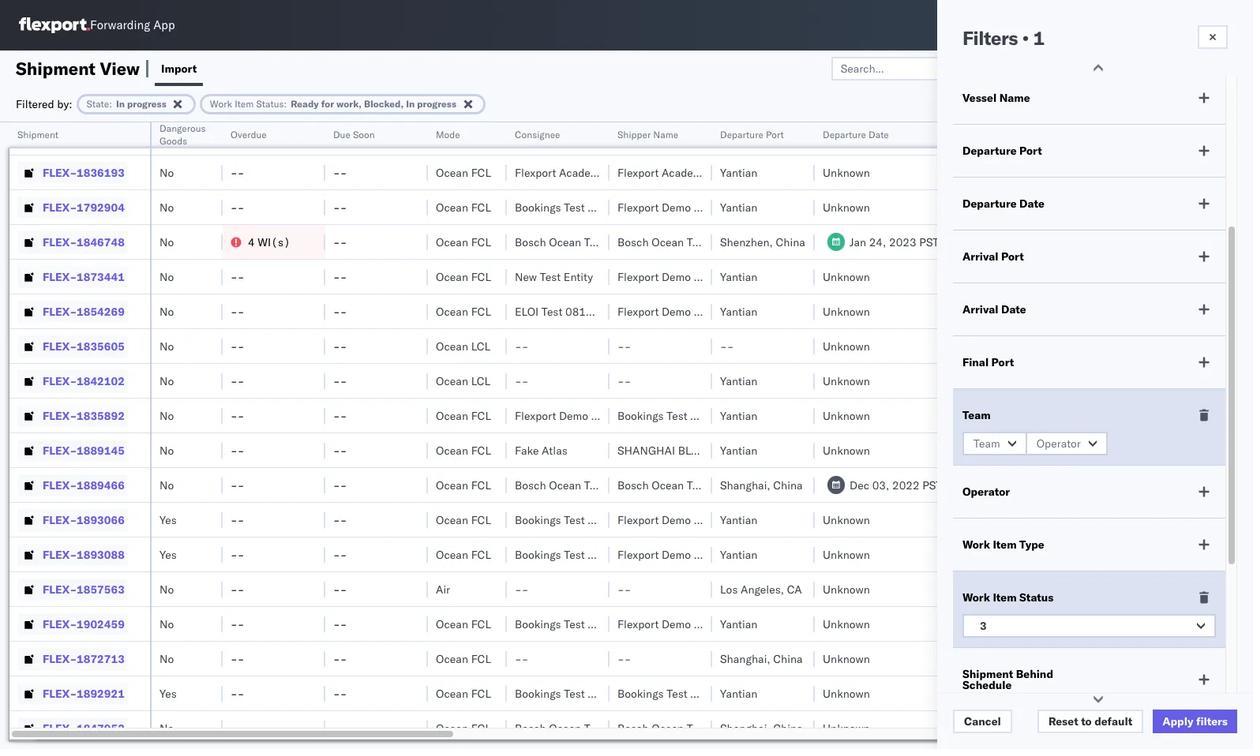 Task type: vqa. For each thing, say whether or not it's contained in the screenshot.
the top leg
no



Task type: locate. For each thing, give the bounding box(es) containing it.
fcl for flex-1889466
[[471, 478, 491, 493]]

item for work item status : ready for work, blocked, in progress
[[235, 98, 254, 109]]

resize handle column header for consignee
[[591, 122, 610, 750]]

flex- down the flex-1846748 button on the left top of the page
[[43, 270, 77, 284]]

academy right inc. on the top right of the page
[[662, 166, 708, 180]]

ocean fcl for flex-1893066
[[436, 513, 491, 527]]

flex- down 'flex-1872713' button on the bottom left
[[43, 687, 77, 701]]

0 horizontal spatial departure date
[[823, 129, 889, 141]]

flex-1873441
[[43, 270, 125, 284]]

1 shanghai, china from the top
[[721, 131, 803, 145]]

1 horizontal spatial final port
[[1187, 129, 1228, 141]]

operator inside operator button
[[1037, 437, 1081, 451]]

operator
[[1037, 437, 1081, 451], [963, 485, 1010, 499]]

status
[[256, 98, 284, 109], [1020, 591, 1054, 605]]

15 no from the top
[[160, 722, 174, 736]]

work left the type
[[963, 538, 991, 552]]

flex-1836193 button
[[17, 162, 128, 184]]

in for los
[[1250, 583, 1254, 597]]

7 los angeles, c from the top
[[1187, 409, 1254, 423]]

1 horizontal spatial :
[[284, 98, 287, 109]]

1 vertical spatial lcl
[[471, 374, 491, 388]]

los angeles, c for 1854269
[[1187, 305, 1254, 319]]

shipment
[[16, 57, 96, 79], [17, 129, 58, 141], [963, 668, 1014, 682]]

5 los angeles, c from the top
[[1187, 270, 1254, 284]]

reset to default button
[[1038, 710, 1144, 734]]

0 vertical spatial status
[[256, 98, 284, 109]]

1 vertical spatial work
[[963, 538, 991, 552]]

shipper for flex-1854269
[[694, 305, 733, 319]]

flex- inside 'button'
[[43, 131, 77, 145]]

12 flex- from the top
[[43, 513, 77, 527]]

academy
[[559, 166, 605, 180], [662, 166, 708, 180]]

los angeles, c for 1893066
[[1187, 513, 1254, 527]]

9 flex- from the top
[[43, 409, 77, 423]]

academy for (us)
[[559, 166, 605, 180]]

ocean fcl
[[436, 131, 491, 145], [436, 166, 491, 180], [436, 200, 491, 214], [436, 235, 491, 249], [436, 270, 491, 284], [436, 305, 491, 319], [436, 409, 491, 423], [436, 444, 491, 458], [436, 478, 491, 493], [436, 513, 491, 527], [436, 548, 491, 562], [436, 617, 491, 632], [436, 652, 491, 666], [436, 687, 491, 701], [436, 722, 491, 736]]

departure port
[[721, 129, 784, 141], [963, 144, 1043, 158]]

11 fcl from the top
[[471, 548, 491, 562]]

status for work item status
[[1020, 591, 1054, 605]]

pst
[[920, 235, 939, 249], [923, 478, 942, 493]]

13 ocean fcl from the top
[[436, 652, 491, 666]]

forwarding
[[90, 18, 150, 33]]

academy left (us)
[[559, 166, 605, 180]]

flex- inside "button"
[[43, 409, 77, 423]]

2 academy from the left
[[662, 166, 708, 180]]

16 flex- from the top
[[43, 652, 77, 666]]

fcl for flex-1792904
[[471, 200, 491, 214]]

jan 24, 2023 pst
[[850, 235, 939, 249]]

departure port button
[[713, 126, 800, 141]]

departure date button
[[815, 126, 981, 141]]

flex- down flex-1902459 button
[[43, 652, 77, 666]]

port
[[766, 129, 784, 141], [1210, 129, 1228, 141], [1020, 144, 1043, 158], [1002, 250, 1024, 264], [992, 356, 1015, 370]]

9 no from the top
[[160, 409, 174, 423]]

3 shanghai, china from the top
[[721, 652, 803, 666]]

c for flex-1893088
[[1254, 548, 1254, 562]]

: left ready
[[284, 98, 287, 109]]

angeles,
[[1207, 131, 1251, 145], [1207, 166, 1251, 180], [1207, 200, 1251, 214], [1207, 235, 1251, 249], [1207, 270, 1251, 284], [1207, 305, 1251, 319], [1207, 409, 1251, 423], [1207, 444, 1251, 458], [1207, 478, 1251, 493], [1207, 513, 1251, 527], [1207, 548, 1251, 562], [741, 583, 785, 597], [1207, 617, 1251, 632], [1207, 687, 1251, 701], [1207, 722, 1251, 736]]

no right 1902459
[[160, 617, 174, 632]]

lcl
[[471, 339, 491, 354], [471, 374, 491, 388]]

yes right 1893066
[[160, 513, 177, 527]]

resize handle column header
[[131, 122, 150, 750], [204, 122, 223, 750], [307, 122, 325, 750], [409, 122, 428, 750], [488, 122, 507, 750], [591, 122, 610, 750], [694, 122, 713, 750], [796, 122, 815, 750], [978, 122, 997, 750], [1160, 122, 1179, 750]]

flex- for 1857563
[[43, 583, 77, 597]]

1 yes from the top
[[160, 513, 177, 527]]

flex- down flex-1889466 button
[[43, 513, 77, 527]]

yes right 1893088
[[160, 548, 177, 562]]

work up the 3
[[963, 591, 991, 605]]

1 vertical spatial departure date
[[963, 197, 1045, 211]]

flex- inside "button"
[[43, 444, 77, 458]]

3 yes from the top
[[160, 687, 177, 701]]

flexport for 1893088
[[618, 548, 659, 562]]

4 flex- from the top
[[43, 235, 77, 249]]

15 ocean fcl from the top
[[436, 722, 491, 736]]

yantian for flex-1854269
[[721, 305, 758, 319]]

work,
[[337, 98, 362, 109]]

angeles
[[1207, 583, 1247, 597]]

los for flex-1847953
[[1187, 722, 1204, 736]]

c for flex-1792904
[[1254, 200, 1254, 214]]

9 c from the top
[[1254, 478, 1254, 493]]

inc.
[[639, 166, 658, 180]]

no right 1842102
[[160, 374, 174, 388]]

fcl for flex-1847953
[[471, 722, 491, 736]]

los for flex-1873441
[[1187, 270, 1204, 284]]

shanghai, china for flex-1889466
[[721, 478, 803, 493]]

los angeles, c
[[1187, 131, 1254, 145], [1187, 166, 1254, 180], [1187, 200, 1254, 214], [1187, 235, 1254, 249], [1187, 270, 1254, 284], [1187, 305, 1254, 319], [1187, 409, 1254, 423], [1187, 444, 1254, 458], [1187, 478, 1254, 493], [1187, 513, 1254, 527], [1187, 548, 1254, 562], [1187, 617, 1254, 632], [1187, 687, 1254, 701], [1187, 722, 1254, 736]]

14 ocean fcl from the top
[[436, 687, 491, 701]]

flexport demo shipper co. for 1792904
[[618, 200, 751, 214]]

1 shanghai, from the top
[[721, 131, 771, 145]]

1 resize handle column header from the left
[[131, 122, 150, 750]]

in right 'blocked,'
[[406, 98, 415, 109]]

0 vertical spatial final
[[1187, 129, 1208, 141]]

2 los angeles, c from the top
[[1187, 166, 1254, 180]]

2022 for 05,
[[1074, 235, 1102, 249]]

ocean fcl for flex-1892921
[[436, 687, 491, 701]]

1 vertical spatial team
[[974, 437, 1001, 451]]

fcl for flex-1889145
[[471, 444, 491, 458]]

1 ocean fcl from the top
[[436, 131, 491, 145]]

1 vertical spatial pst
[[923, 478, 942, 493]]

angeles, for flex-1873441
[[1207, 270, 1251, 284]]

0 vertical spatial lcl
[[471, 339, 491, 354]]

item down "work item type"
[[993, 591, 1017, 605]]

flex- for 1873441
[[43, 270, 77, 284]]

9 los angeles, c from the top
[[1187, 478, 1254, 493]]

4 no from the top
[[160, 235, 174, 249]]

0 horizontal spatial in
[[116, 98, 125, 109]]

7 yantian from the top
[[721, 444, 758, 458]]

0 horizontal spatial new
[[515, 270, 537, 284]]

overdue
[[231, 129, 267, 141]]

11 flex- from the top
[[43, 478, 77, 493]]

2022 right 05,
[[1074, 235, 1102, 249]]

bookings for flex-1892921
[[515, 687, 561, 701]]

2022 right 03,
[[893, 478, 920, 493]]

type
[[1020, 538, 1045, 552]]

1 vertical spatial departure port
[[963, 144, 1043, 158]]

0 vertical spatial item
[[235, 98, 254, 109]]

9 yantian from the top
[[721, 548, 758, 562]]

eloi
[[515, 305, 539, 319]]

no down "state : in progress"
[[160, 131, 174, 145]]

0 vertical spatial final port
[[1187, 129, 1228, 141]]

shipment for shipment view
[[16, 57, 96, 79]]

0 vertical spatial departure port
[[721, 129, 784, 141]]

operator button
[[1026, 432, 1108, 456]]

5 fcl from the top
[[471, 270, 491, 284]]

co. for 1893066
[[736, 513, 751, 527]]

12 fcl from the top
[[471, 617, 491, 632]]

flex- down by:
[[43, 131, 77, 145]]

flex- for 1889466
[[43, 478, 77, 493]]

8 fcl from the top
[[471, 444, 491, 458]]

2 shanghai, from the top
[[721, 478, 771, 493]]

8 yantian from the top
[[721, 513, 758, 527]]

0 vertical spatial 2022
[[1074, 235, 1102, 249]]

flex- down flex-1893066 button
[[43, 548, 77, 562]]

pdt
[[1105, 235, 1125, 249]]

los angeles, c for 1836193
[[1187, 166, 1254, 180]]

no for flex-1835605
[[160, 339, 174, 354]]

0 horizontal spatial final
[[963, 356, 989, 370]]

new up "eloi"
[[515, 270, 537, 284]]

ocean fcl for flex-1889466
[[436, 478, 491, 493]]

1 : from the left
[[109, 98, 112, 109]]

no for flex-1847953
[[160, 722, 174, 736]]

cancel
[[965, 715, 1002, 729]]

5 ocean fcl from the top
[[436, 270, 491, 284]]

0 vertical spatial departure date
[[823, 129, 889, 141]]

flex-1842102
[[43, 374, 125, 388]]

shanghai bluetech co., ltd
[[618, 444, 783, 458]]

consignee inside button
[[515, 129, 561, 141]]

6 no from the top
[[160, 305, 174, 319]]

8 resize handle column header from the left
[[796, 122, 815, 750]]

final port button
[[1179, 126, 1254, 141]]

no right 1835892
[[160, 409, 174, 423]]

1889145
[[77, 444, 125, 458]]

filtered by:
[[16, 97, 72, 111]]

fcl for flex-1893066
[[471, 513, 491, 527]]

fake
[[515, 444, 539, 458]]

1 vertical spatial new
[[1187, 374, 1209, 388]]

0 horizontal spatial operator
[[963, 485, 1010, 499]]

shanghai, for flex-1889466
[[721, 478, 771, 493]]

consignee for flex-1892921
[[588, 687, 641, 701]]

flexport demo shipper co.
[[618, 200, 751, 214], [618, 270, 751, 284], [618, 305, 751, 319], [515, 409, 649, 423], [618, 513, 751, 527], [618, 548, 751, 562], [618, 617, 751, 632]]

flex- up flex-1835892 "button"
[[43, 374, 77, 388]]

status left ready
[[256, 98, 284, 109]]

14 fcl from the top
[[471, 687, 491, 701]]

3
[[980, 619, 987, 634]]

china for flex-1795440
[[774, 131, 803, 145]]

flex- down flex-1854269 button
[[43, 339, 77, 354]]

vessel name
[[963, 91, 1031, 105]]

no right 1889145
[[160, 444, 174, 458]]

1 vertical spatial yes
[[160, 548, 177, 562]]

flex- down "flex-1792904" button
[[43, 235, 77, 249]]

0 horizontal spatial name
[[654, 129, 679, 141]]

new left york,
[[1187, 374, 1209, 388]]

7 flex- from the top
[[43, 339, 77, 354]]

no right 1872713
[[160, 652, 174, 666]]

new york, ny
[[1187, 374, 1254, 388]]

24,
[[870, 235, 887, 249]]

consignee button
[[507, 126, 594, 141]]

ocean fcl for flex-1872713
[[436, 652, 491, 666]]

8 flex- from the top
[[43, 374, 77, 388]]

6 flex- from the top
[[43, 305, 77, 319]]

flexport demo shipper co. for 1893066
[[618, 513, 751, 527]]

china for flex-1872713
[[774, 652, 803, 666]]

ocean fcl for flex-1889145
[[436, 444, 491, 458]]

status down the type
[[1020, 591, 1054, 605]]

5 resize handle column header from the left
[[488, 122, 507, 750]]

1 vertical spatial arrival
[[963, 250, 999, 264]]

7 fcl from the top
[[471, 409, 491, 423]]

0 vertical spatial shipment
[[16, 57, 96, 79]]

0 vertical spatial arrival date
[[1005, 129, 1056, 141]]

0 vertical spatial work
[[210, 98, 232, 109]]

1 los angeles, c from the top
[[1187, 131, 1254, 145]]

no right 1835605
[[160, 339, 174, 354]]

0 vertical spatial name
[[1000, 91, 1031, 105]]

resize handle column header for shipment
[[131, 122, 150, 750]]

no right 1857563
[[160, 583, 174, 597]]

10 resize handle column header from the left
[[1160, 122, 1179, 750]]

3 los angeles, c from the top
[[1187, 200, 1254, 214]]

los angeles, c for 1835892
[[1187, 409, 1254, 423]]

2 vertical spatial item
[[993, 591, 1017, 605]]

:
[[109, 98, 112, 109], [284, 98, 287, 109]]

ocean fcl for flex-1795440
[[436, 131, 491, 145]]

progress up mode
[[417, 98, 457, 109]]

2 flex- from the top
[[43, 166, 77, 180]]

pst for jan 24, 2023 pst
[[920, 235, 939, 249]]

4 ocean fcl from the top
[[436, 235, 491, 249]]

1 vertical spatial item
[[993, 538, 1017, 552]]

demo for 1873441
[[662, 270, 691, 284]]

date inside button
[[869, 129, 889, 141]]

0 vertical spatial ocean lcl
[[436, 339, 491, 354]]

flex- for 1893066
[[43, 513, 77, 527]]

shipment inside the shipment behind schedule
[[963, 668, 1014, 682]]

shanghai, up the bookings test shipper china
[[721, 652, 771, 666]]

dangerous goods
[[160, 122, 206, 147]]

2 ocean fcl from the top
[[436, 166, 491, 180]]

shipper name
[[618, 129, 679, 141]]

no right 1854269
[[160, 305, 174, 319]]

no right 1846748
[[160, 235, 174, 249]]

4 shanghai, china from the top
[[721, 722, 803, 736]]

3 yantian from the top
[[721, 270, 758, 284]]

ocean for 1893066
[[436, 513, 468, 527]]

nov 05, 2022 pdt
[[1032, 235, 1125, 249]]

2 horizontal spatial in
[[1250, 583, 1254, 597]]

shanghai, down the bookings test shipper china
[[721, 722, 771, 736]]

c for flex-1889466
[[1254, 478, 1254, 493]]

9 ocean fcl from the top
[[436, 478, 491, 493]]

item left the type
[[993, 538, 1017, 552]]

filters • 1
[[963, 26, 1045, 50]]

13 no from the top
[[160, 617, 174, 632]]

co.,
[[738, 444, 761, 458]]

bookings test consignee for flex-1893066
[[515, 513, 641, 527]]

10 flex- from the top
[[43, 444, 77, 458]]

in right angeles
[[1250, 583, 1254, 597]]

0 horizontal spatial academy
[[559, 166, 605, 180]]

flex- up the flex-1846748 button on the left top of the page
[[43, 200, 77, 214]]

yantian for flex-1892921
[[721, 687, 758, 701]]

0 vertical spatial arrival
[[1005, 129, 1033, 141]]

shipment left behind
[[963, 668, 1014, 682]]

2 yes from the top
[[160, 548, 177, 562]]

5 no from the top
[[160, 270, 174, 284]]

flexport for 1902459
[[618, 617, 659, 632]]

flex- up flex-1889466 button
[[43, 444, 77, 458]]

wi(s)
[[258, 235, 290, 249]]

1 vertical spatial status
[[1020, 591, 1054, 605]]

operator right the team button
[[1037, 437, 1081, 451]]

item for work item status
[[993, 591, 1017, 605]]

lcl for yantian
[[471, 374, 491, 388]]

12 c from the top
[[1254, 617, 1254, 632]]

shanghai, down co.,
[[721, 478, 771, 493]]

flex- up flex-1902459 button
[[43, 583, 77, 597]]

flex- down the flex-1889145 "button"
[[43, 478, 77, 493]]

arrival
[[1005, 129, 1033, 141], [963, 250, 999, 264], [963, 303, 999, 317]]

ocean fcl for flex-1873441
[[436, 270, 491, 284]]

1 horizontal spatial new
[[1187, 374, 1209, 388]]

co. for 1873441
[[736, 270, 751, 284]]

air
[[436, 583, 450, 597]]

pst right 03,
[[923, 478, 942, 493]]

flex- for 1842102
[[43, 374, 77, 388]]

3 button
[[963, 615, 1217, 638]]

ocean fcl for flex-1846748
[[436, 235, 491, 249]]

5 yantian from the top
[[721, 374, 758, 388]]

shipment up by:
[[16, 57, 96, 79]]

11 los angeles, c from the top
[[1187, 548, 1254, 562]]

0 horizontal spatial progress
[[127, 98, 167, 109]]

flexport demo shipper co. for 1893088
[[618, 548, 751, 562]]

17 flex- from the top
[[43, 687, 77, 701]]

name right the vessel
[[1000, 91, 1031, 105]]

in right state at top
[[116, 98, 125, 109]]

no right "1889466"
[[160, 478, 174, 493]]

0 horizontal spatial 2022
[[893, 478, 920, 493]]

ocean for 1889145
[[436, 444, 468, 458]]

2 c from the top
[[1254, 166, 1254, 180]]

name inside button
[[654, 129, 679, 141]]

ltd
[[763, 444, 783, 458]]

exception
[[1115, 61, 1167, 75]]

1 vertical spatial 2022
[[893, 478, 920, 493]]

shipment down filtered
[[17, 129, 58, 141]]

shipment button
[[9, 126, 134, 141]]

6 resize handle column header from the left
[[591, 122, 610, 750]]

6 c from the top
[[1254, 305, 1254, 319]]

flex- up 'flex-1872713' button on the bottom left
[[43, 617, 77, 632]]

shanghai, up ltd.
[[721, 131, 771, 145]]

fcl for flex-1795440
[[471, 131, 491, 145]]

11 c from the top
[[1254, 548, 1254, 562]]

departure port up ltd.
[[721, 129, 784, 141]]

1 academy from the left
[[559, 166, 605, 180]]

7 c from the top
[[1254, 409, 1254, 423]]

14 no from the top
[[160, 652, 174, 666]]

03,
[[873, 478, 890, 493]]

8 no from the top
[[160, 374, 174, 388]]

ocean fcl for flex-1902459
[[436, 617, 491, 632]]

app
[[153, 18, 175, 33]]

--
[[231, 131, 244, 145], [333, 131, 347, 145], [515, 131, 529, 145], [618, 131, 632, 145], [231, 166, 244, 180], [333, 166, 347, 180], [231, 200, 244, 214], [333, 200, 347, 214], [333, 235, 347, 249], [231, 270, 244, 284], [333, 270, 347, 284], [231, 305, 244, 319], [333, 305, 347, 319], [231, 339, 244, 354], [333, 339, 347, 354], [515, 339, 529, 354], [618, 339, 632, 354], [721, 339, 734, 354], [1187, 339, 1200, 354], [231, 374, 244, 388], [333, 374, 347, 388], [515, 374, 529, 388], [618, 374, 632, 388], [231, 409, 244, 423], [333, 409, 347, 423], [231, 444, 244, 458], [333, 444, 347, 458], [231, 478, 244, 493], [333, 478, 347, 493], [231, 513, 244, 527], [333, 513, 347, 527], [231, 548, 244, 562], [333, 548, 347, 562], [231, 583, 244, 597], [333, 583, 347, 597], [515, 583, 529, 597], [618, 583, 632, 597], [231, 617, 244, 632], [333, 617, 347, 632], [231, 652, 244, 666], [333, 652, 347, 666], [515, 652, 529, 666], [618, 652, 632, 666], [231, 687, 244, 701], [333, 687, 347, 701], [231, 722, 244, 736], [333, 722, 347, 736]]

reset to default
[[1049, 715, 1133, 729]]

0 vertical spatial yes
[[160, 513, 177, 527]]

name up inc. on the top right of the page
[[654, 129, 679, 141]]

2 vertical spatial yes
[[160, 687, 177, 701]]

flex- up 'flex-1835605' button
[[43, 305, 77, 319]]

8 los angeles, c from the top
[[1187, 444, 1254, 458]]

los for flex-1846748
[[1187, 235, 1204, 249]]

work up overdue
[[210, 98, 232, 109]]

fcl for flex-1846748
[[471, 235, 491, 249]]

shipment inside button
[[17, 129, 58, 141]]

dangerous goods button
[[152, 119, 217, 148]]

operator down the team button
[[963, 485, 1010, 499]]

yes right the 1892921
[[160, 687, 177, 701]]

11 ocean fcl from the top
[[436, 548, 491, 562]]

7 no from the top
[[160, 339, 174, 354]]

flexport for 1836193
[[618, 166, 659, 180]]

pst right "2023"
[[920, 235, 939, 249]]

departure date inside button
[[823, 129, 889, 141]]

flex-1872713 button
[[17, 648, 128, 670]]

0 vertical spatial pst
[[920, 235, 939, 249]]

item up overdue
[[235, 98, 254, 109]]

los
[[1187, 131, 1204, 145], [1187, 166, 1204, 180], [1187, 200, 1204, 214], [1187, 235, 1204, 249], [1187, 270, 1204, 284], [1187, 305, 1204, 319], [1187, 409, 1204, 423], [1187, 444, 1204, 458], [1187, 478, 1204, 493], [1187, 513, 1204, 527], [1187, 548, 1204, 562], [721, 583, 738, 597], [1187, 583, 1204, 597], [1187, 617, 1204, 632], [1187, 687, 1204, 701], [1187, 722, 1204, 736]]

2 vertical spatial work
[[963, 591, 991, 605]]

12 no from the top
[[160, 583, 174, 597]]

1 yantian from the top
[[721, 166, 758, 180]]

9 resize handle column header from the left
[[978, 122, 997, 750]]

consignee
[[515, 129, 561, 141], [588, 200, 641, 214], [691, 409, 744, 423], [588, 513, 641, 527], [588, 548, 641, 562], [588, 617, 641, 632], [588, 687, 641, 701]]

los for flex-1889466
[[1187, 478, 1204, 493]]

1 vertical spatial arrival date
[[963, 303, 1027, 317]]

0 horizontal spatial status
[[256, 98, 284, 109]]

no right "1873441"
[[160, 270, 174, 284]]

name
[[1000, 91, 1031, 105], [654, 129, 679, 141]]

eloi test 081801
[[515, 305, 607, 319]]

1 horizontal spatial status
[[1020, 591, 1054, 605]]

7 resize handle column header from the left
[[694, 122, 713, 750]]

0 vertical spatial new
[[515, 270, 537, 284]]

1902459
[[77, 617, 125, 632]]

demo for 1893088
[[662, 548, 691, 562]]

ocean for 1872713
[[436, 652, 468, 666]]

2 lcl from the top
[[471, 374, 491, 388]]

11 no from the top
[[160, 478, 174, 493]]

4 yantian from the top
[[721, 305, 758, 319]]

1854269
[[77, 305, 125, 319]]

1 horizontal spatial progress
[[417, 98, 457, 109]]

1 horizontal spatial name
[[1000, 91, 1031, 105]]

arrival date down arrival port
[[963, 303, 1027, 317]]

3 ocean fcl from the top
[[436, 200, 491, 214]]

bookings test consignee for flex-1893088
[[515, 548, 641, 562]]

2 resize handle column header from the left
[[204, 122, 223, 750]]

ocean fcl for flex-1835892
[[436, 409, 491, 423]]

flex- for 1792904
[[43, 200, 77, 214]]

flex- inside button
[[43, 722, 77, 736]]

1 vertical spatial ocean lcl
[[436, 374, 491, 388]]

flex-1889145
[[43, 444, 125, 458]]

10 c from the top
[[1254, 513, 1254, 527]]

view
[[100, 57, 140, 79]]

1 vertical spatial name
[[654, 129, 679, 141]]

final port
[[1187, 129, 1228, 141], [963, 356, 1015, 370]]

flex- for 1854269
[[43, 305, 77, 319]]

flex- for 1847953
[[43, 722, 77, 736]]

6 fcl from the top
[[471, 305, 491, 319]]

0 vertical spatial operator
[[1037, 437, 1081, 451]]

1 vertical spatial shipment
[[17, 129, 58, 141]]

no right 1847953
[[160, 722, 174, 736]]

10 yantian from the top
[[721, 617, 758, 632]]

6 los angeles, c from the top
[[1187, 305, 1254, 319]]

shanghai, china for flex-1872713
[[721, 652, 803, 666]]

apply filters button
[[1154, 710, 1238, 734]]

flex- for 1892921
[[43, 687, 77, 701]]

1892921
[[77, 687, 125, 701]]

1792904
[[77, 200, 125, 214]]

flex-1854269
[[43, 305, 125, 319]]

2 vertical spatial arrival
[[963, 303, 999, 317]]

2 no from the top
[[160, 166, 174, 180]]

arrival date down vessel name
[[1005, 129, 1056, 141]]

4 los angeles, c from the top
[[1187, 235, 1254, 249]]

0 vertical spatial team
[[963, 408, 991, 423]]

departure inside button
[[721, 129, 764, 141]]

13 flex- from the top
[[43, 548, 77, 562]]

1836193
[[77, 166, 125, 180]]

(sz)
[[711, 166, 738, 180]]

0 horizontal spatial :
[[109, 98, 112, 109]]

ltd.
[[741, 166, 760, 180]]

bosch ocean test
[[515, 235, 605, 249], [618, 235, 708, 249], [515, 478, 605, 493], [618, 478, 708, 493], [515, 722, 605, 736], [618, 722, 708, 736]]

0 horizontal spatial departure port
[[721, 129, 784, 141]]

1 horizontal spatial departure date
[[963, 197, 1045, 211]]

1 vertical spatial final port
[[963, 356, 1015, 370]]

2 vertical spatial shipment
[[963, 668, 1014, 682]]

6 ocean fcl from the top
[[436, 305, 491, 319]]

los for flex-1792904
[[1187, 200, 1204, 214]]

los for flex-1835892
[[1187, 409, 1204, 423]]

1 horizontal spatial 2022
[[1074, 235, 1102, 249]]

ocean for 1854269
[[436, 305, 468, 319]]

departure port down vessel name
[[963, 144, 1043, 158]]

progress up dangerous at the left of page
[[127, 98, 167, 109]]

1 horizontal spatial academy
[[662, 166, 708, 180]]

shipper for flex-1792904
[[694, 200, 733, 214]]

1 c from the top
[[1254, 131, 1254, 145]]

no down goods
[[160, 166, 174, 180]]

14 flex- from the top
[[43, 583, 77, 597]]

flex- for 1835892
[[43, 409, 77, 423]]

: up 1795440
[[109, 98, 112, 109]]

vessel
[[963, 91, 997, 105]]

2 yantian from the top
[[721, 200, 758, 214]]

flex- up the flex-1889145 "button"
[[43, 409, 77, 423]]

no right 1792904
[[160, 200, 174, 214]]

ca
[[787, 583, 802, 597]]

ocean for 1873441
[[436, 270, 468, 284]]

1 horizontal spatial final
[[1187, 129, 1208, 141]]

shanghai, china for flex-1847953
[[721, 722, 803, 736]]

flex- down flex-1892921 button
[[43, 722, 77, 736]]

yantian for flex-1902459
[[721, 617, 758, 632]]

ny
[[1240, 374, 1254, 388]]

8 c from the top
[[1254, 444, 1254, 458]]

1 horizontal spatial operator
[[1037, 437, 1081, 451]]

2 shanghai, china from the top
[[721, 478, 803, 493]]

team inside button
[[974, 437, 1001, 451]]

ocean for 1836193
[[436, 166, 468, 180]]

flex- down flex-1795440 'button'
[[43, 166, 77, 180]]

departure inside button
[[823, 129, 867, 141]]

13 los angeles, c from the top
[[1187, 687, 1254, 701]]

6 yantian from the top
[[721, 409, 758, 423]]

13 c from the top
[[1254, 687, 1254, 701]]

shanghai, china
[[721, 131, 803, 145], [721, 478, 803, 493], [721, 652, 803, 666], [721, 722, 803, 736]]



Task type: describe. For each thing, give the bounding box(es) containing it.
ocean for 1889466
[[436, 478, 468, 493]]

yantian for flex-1792904
[[721, 200, 758, 214]]

new test entity
[[515, 270, 593, 284]]

Search Shipments (/) text field
[[951, 13, 1104, 37]]

flex-1835605 button
[[17, 335, 128, 357]]

flex-1902459 button
[[17, 613, 128, 636]]

no for flex-1857563
[[160, 583, 174, 597]]

shipment view
[[16, 57, 140, 79]]

3 resize handle column header from the left
[[307, 122, 325, 750]]

0 horizontal spatial final port
[[963, 356, 1015, 370]]

1
[[1034, 26, 1045, 50]]

los angeles, c for 1902459
[[1187, 617, 1254, 632]]

2 : from the left
[[284, 98, 287, 109]]

1847953
[[77, 722, 125, 736]]

c for flex-1846748
[[1254, 235, 1254, 249]]

flexport demo shipper co. for 1854269
[[618, 305, 751, 319]]

flex- for 1872713
[[43, 652, 77, 666]]

new for new test entity
[[515, 270, 537, 284]]

shipper for flex-1873441
[[694, 270, 733, 284]]

chicago, illino
[[1187, 652, 1254, 666]]

demo for 1902459
[[662, 617, 691, 632]]

no for flex-1795440
[[160, 131, 174, 145]]

pst for dec 03, 2022 pst
[[923, 478, 942, 493]]

bookings test shipper china
[[618, 687, 762, 701]]

flex-1842102 button
[[17, 370, 128, 392]]

work for work item type
[[963, 538, 991, 552]]

flex-1835605
[[43, 339, 125, 354]]

to
[[1082, 715, 1092, 729]]

file
[[1093, 61, 1112, 75]]

shanghai, china for flex-1795440
[[721, 131, 803, 145]]

shanghai, for flex-1872713
[[721, 652, 771, 666]]

flex-1846748 button
[[17, 231, 128, 253]]

c for flex-1892921
[[1254, 687, 1254, 701]]

ready
[[291, 98, 319, 109]]

nov
[[1032, 235, 1051, 249]]

flex-1892921
[[43, 687, 125, 701]]

angeles, for flex-1792904
[[1207, 200, 1251, 214]]

demo for 1854269
[[662, 305, 691, 319]]

import button
[[155, 51, 203, 86]]

c for flex-1795440
[[1254, 131, 1254, 145]]

flex-1792904 button
[[17, 196, 128, 218]]

2 progress from the left
[[417, 98, 457, 109]]

fcl for flex-1835892
[[471, 409, 491, 423]]

4 wi(s)
[[248, 235, 290, 249]]

los for flex-1889145
[[1187, 444, 1204, 458]]

4 resize handle column header from the left
[[409, 122, 428, 750]]

flex-1847953
[[43, 722, 125, 736]]

1893088
[[77, 548, 125, 562]]

yes for flex-1893066
[[160, 513, 177, 527]]

flex-1873441 button
[[17, 266, 128, 288]]

c for flex-1889145
[[1254, 444, 1254, 458]]

los angeles, c for 1893088
[[1187, 548, 1254, 562]]

shipper inside button
[[618, 129, 651, 141]]

1857563
[[77, 583, 125, 597]]

final port inside button
[[1187, 129, 1228, 141]]

resize handle column header for shipper name
[[694, 122, 713, 750]]

ocean for 1892921
[[436, 687, 468, 701]]

flexport academy (us) inc.
[[515, 166, 658, 180]]

c for flex-1847953
[[1254, 722, 1254, 736]]

los angeles, c for 1889145
[[1187, 444, 1254, 458]]

final inside button
[[1187, 129, 1208, 141]]

los angeles in
[[1187, 583, 1254, 597]]

flex- for 1846748
[[43, 235, 77, 249]]

flex-1846748
[[43, 235, 125, 249]]

dec 03, 2022 pst
[[850, 478, 942, 493]]

demo for 1792904
[[662, 200, 691, 214]]

team button
[[963, 432, 1028, 456]]

Search... text field
[[832, 56, 1004, 80]]

demo for 1893066
[[662, 513, 691, 527]]

apply
[[1163, 715, 1194, 729]]

flex-1854269 button
[[17, 301, 128, 323]]

china for flex-1846748
[[776, 235, 806, 249]]

flexport for 1854269
[[618, 305, 659, 319]]

yantian for flex-1842102
[[721, 374, 758, 388]]

shipment for shipment behind schedule
[[963, 668, 1014, 682]]

flex-1857563 button
[[17, 579, 128, 601]]

shanghai
[[618, 444, 676, 458]]

soon
[[353, 129, 375, 141]]

los angeles, c for 1795440
[[1187, 131, 1254, 145]]

reset
[[1049, 715, 1079, 729]]

yes for flex-1892921
[[160, 687, 177, 701]]

filtered
[[16, 97, 54, 111]]

bookings for flex-1893088
[[515, 548, 561, 562]]

flex-1836193
[[43, 166, 125, 180]]

angeles, for flex-1836193
[[1207, 166, 1251, 180]]

1835892
[[77, 409, 125, 423]]

default
[[1095, 715, 1133, 729]]

flex-1893066 button
[[17, 509, 128, 531]]

jan
[[850, 235, 867, 249]]

ocean for 1847953
[[436, 722, 468, 736]]

yes for flex-1893088
[[160, 548, 177, 562]]

shipper for flex-1893088
[[694, 548, 733, 562]]

state : in progress
[[87, 98, 167, 109]]

arrival port
[[963, 250, 1024, 264]]

flex-1857563
[[43, 583, 125, 597]]

1 vertical spatial operator
[[963, 485, 1010, 499]]

los for flex-1795440
[[1187, 131, 1204, 145]]

for
[[321, 98, 334, 109]]

shanghai, for flex-1795440
[[721, 131, 771, 145]]

flex-1795440 button
[[17, 127, 128, 149]]

import
[[161, 61, 197, 75]]

chicago,
[[1187, 652, 1231, 666]]

goods
[[160, 135, 187, 147]]

los angeles, c for 1873441
[[1187, 270, 1254, 284]]

co. for 1893088
[[736, 548, 751, 562]]

angeles, for flex-1893066
[[1207, 513, 1251, 527]]

flex-1889466
[[43, 478, 125, 493]]

co. for 1792904
[[736, 200, 751, 214]]

os button
[[1198, 7, 1235, 43]]

fcl for flex-1902459
[[471, 617, 491, 632]]

lcl for --
[[471, 339, 491, 354]]

1 vertical spatial final
[[963, 356, 989, 370]]

flex-1893088
[[43, 548, 125, 562]]

angeles, for flex-1889466
[[1207, 478, 1251, 493]]

c for flex-1854269
[[1254, 305, 1254, 319]]

los for flex-1857563
[[1187, 583, 1204, 597]]

fcl for flex-1873441
[[471, 270, 491, 284]]

los for flex-1854269
[[1187, 305, 1204, 319]]

flex-1795440
[[43, 131, 125, 145]]

ocean for 1846748
[[436, 235, 468, 249]]

entity
[[564, 270, 593, 284]]

1842102
[[77, 374, 125, 388]]

shipper for flex-1902459
[[694, 617, 733, 632]]

c for flex-1836193
[[1254, 166, 1254, 180]]

shipment behind schedule
[[963, 668, 1054, 693]]

cancel button
[[954, 710, 1013, 734]]

081801
[[566, 305, 607, 319]]

flex- for 1836193
[[43, 166, 77, 180]]

los angeles, c for 1847953
[[1187, 722, 1254, 736]]

flex-1792904
[[43, 200, 125, 214]]

shipment for shipment
[[17, 129, 58, 141]]

ocean fcl for flex-1792904
[[436, 200, 491, 214]]

1 horizontal spatial in
[[406, 98, 415, 109]]

1 progress from the left
[[127, 98, 167, 109]]

no for flex-1836193
[[160, 166, 174, 180]]

china for flex-1889466
[[774, 478, 803, 493]]

•
[[1023, 26, 1029, 50]]

filters
[[963, 26, 1018, 50]]

ocean for 1835605
[[436, 339, 468, 354]]

no for flex-1902459
[[160, 617, 174, 632]]

los angeles, c for 1792904
[[1187, 200, 1254, 214]]

flexport academy (sz) ltd.
[[618, 166, 760, 180]]

blocked,
[[364, 98, 404, 109]]

behind
[[1017, 668, 1054, 682]]

c for flex-1835892
[[1254, 409, 1254, 423]]

bluetech
[[678, 444, 735, 458]]

ocean fcl for flex-1836193
[[436, 166, 491, 180]]

due soon
[[333, 129, 375, 141]]

2023
[[890, 235, 917, 249]]

angeles, for flex-1893088
[[1207, 548, 1251, 562]]

resize handle column header for dangerous goods
[[204, 122, 223, 750]]

schedule
[[963, 679, 1012, 693]]

flex-1893088 button
[[17, 544, 128, 566]]

flexport for 1873441
[[618, 270, 659, 284]]

apply filters
[[1163, 715, 1229, 729]]

flex- for 1835605
[[43, 339, 77, 354]]

work for work item status
[[963, 591, 991, 605]]

flex-1889466 button
[[17, 474, 128, 497]]

1846748
[[77, 235, 125, 249]]

ocean fcl for flex-1847953
[[436, 722, 491, 736]]

resize handle column header for departure port
[[796, 122, 815, 750]]

filters
[[1197, 715, 1229, 729]]

flexport. image
[[19, 17, 90, 33]]

no for flex-1842102
[[160, 374, 174, 388]]

departure port inside button
[[721, 129, 784, 141]]

ocean for 1902459
[[436, 617, 468, 632]]

1 horizontal spatial departure port
[[963, 144, 1043, 158]]

flex-1893066
[[43, 513, 125, 527]]

flex-1889145 button
[[17, 440, 128, 462]]

dec
[[850, 478, 870, 493]]

yantian for flex-1873441
[[721, 270, 758, 284]]

angeles, for flex-1892921
[[1207, 687, 1251, 701]]

consignee for flex-1792904
[[588, 200, 641, 214]]

resize handle column header for mode
[[488, 122, 507, 750]]

1873441
[[77, 270, 125, 284]]



